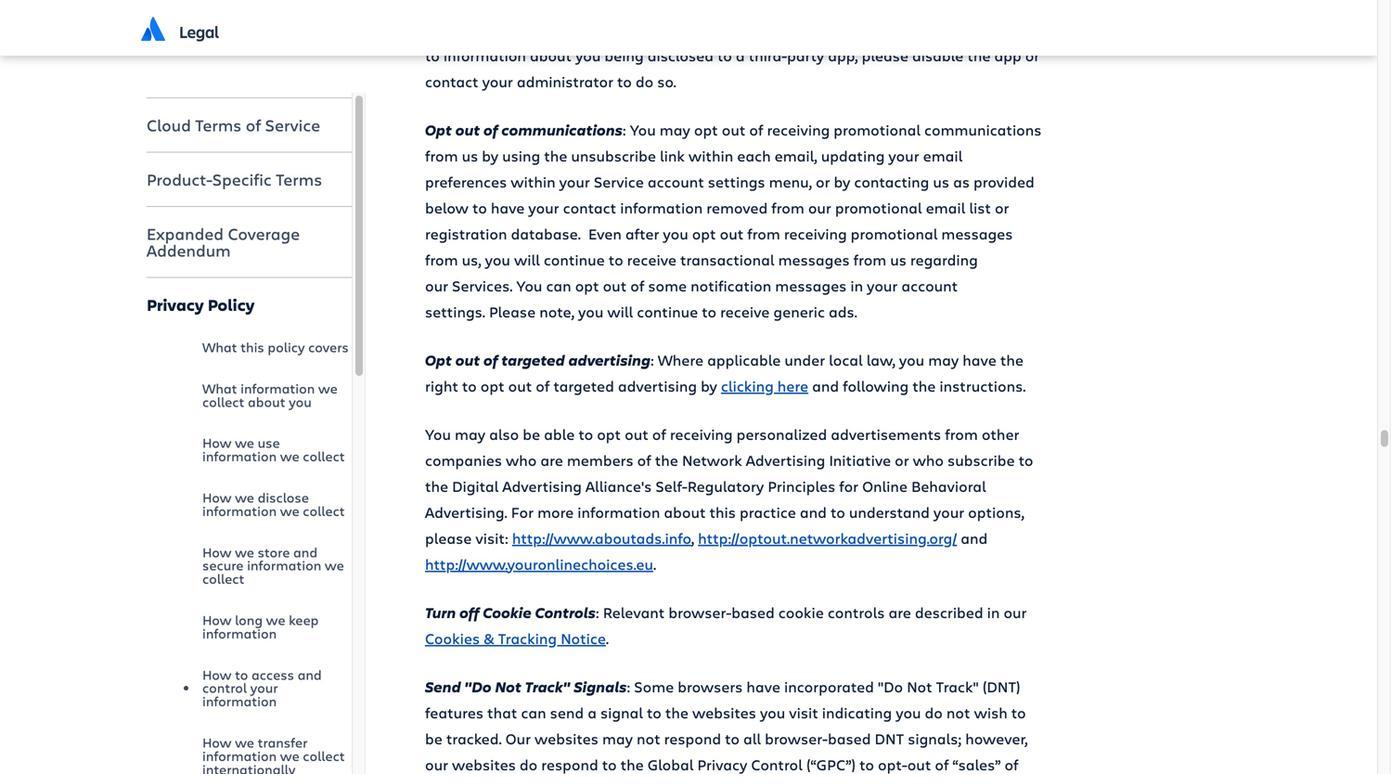 Task type: describe. For each thing, give the bounding box(es) containing it.
1 "do from the left
[[465, 677, 492, 697]]

information inside you may also be able to opt out of receiving personalized advertisements from other companies who are members of the network advertising initiative or who subscribe to the digital advertising alliance's self-regulatory principles for online behavioral advertising. for more information about this practice and to understand your options, please visit:
[[578, 502, 660, 522]]

we up store
[[280, 502, 300, 520]]

out left some
[[603, 276, 627, 295]]

the left "global" at the left of page
[[621, 755, 644, 774]]

using
[[502, 146, 540, 166]]

the down companies
[[425, 476, 449, 496]]

how long we keep information link
[[202, 600, 352, 654]]

global
[[648, 755, 694, 774]]

information inside the how long we keep information
[[202, 624, 277, 642]]

where
[[658, 350, 704, 370]]

. inside the http://www.aboutads.info , http://optout.networkadvertising.org/ and http://www.youronlinechoices.eu .
[[654, 554, 656, 574]]

1 who from the left
[[506, 450, 537, 470]]

we inside the how long we keep information
[[266, 611, 286, 629]]

how for how we disclose information we collect
[[202, 488, 232, 506]]

behavioral
[[912, 476, 987, 496]]

opt-
[[878, 755, 908, 774]]

how long we keep information
[[202, 611, 319, 642]]

list
[[969, 198, 991, 217]]

http://optout.networkadvertising.org/
[[698, 528, 957, 548]]

http://www.youronlinechoices.eu link
[[425, 554, 654, 574]]

the inside : where applicable under local law, you may have the right to opt out of targeted advertising by
[[1001, 350, 1024, 370]]

you right note,
[[578, 302, 604, 321]]

your left "contact"
[[529, 198, 559, 217]]

how to access and control your information
[[202, 665, 322, 710]]

all
[[744, 729, 761, 748]]

more
[[538, 502, 574, 522]]

below
[[425, 198, 469, 217]]

1 vertical spatial receiving
[[784, 224, 847, 243]]

please
[[425, 528, 472, 548]]

0 vertical spatial targeted
[[502, 350, 565, 370]]

to down other
[[1019, 450, 1034, 470]]

information inside how we use information we collect
[[202, 447, 277, 465]]

out inside the : some browsers have incorporated "do not track" (dnt) features that can send a signal to the websites you visit indicating you do not wish to be tracked. our websites may not respond to all browser-based dnt signals; however, our websites do respond to the global privacy control ("gpc") to opt-out of "sales"
[[908, 755, 931, 774]]

what for what this policy covers
[[202, 338, 237, 356]]

policy
[[268, 338, 305, 356]]

secure
[[202, 556, 244, 574]]

also
[[489, 424, 519, 444]]

: you
[[623, 120, 656, 140]]

notice
[[561, 628, 606, 648]]

0 horizontal spatial account
[[648, 172, 704, 192]]

to down even
[[609, 250, 623, 269]]

you may also be able to opt out of receiving personalized advertisements from other companies who are members of the network advertising initiative or who subscribe to the digital advertising alliance's self-regulatory principles for online behavioral advertising. for more information about this practice and to understand your options, please visit:
[[425, 424, 1034, 548]]

1 horizontal spatial advertising
[[746, 450, 826, 470]]

understand
[[849, 502, 930, 522]]

opt inside you may also be able to opt out of receiving personalized advertisements from other companies who are members of the network advertising initiative or who subscribe to the digital advertising alliance's self-regulatory principles for online behavioral advertising. for more information about this practice and to understand your options, please visit:
[[597, 424, 621, 444]]

1 vertical spatial continue
[[637, 302, 698, 321]]

control
[[751, 755, 803, 774]]

disclose
[[258, 488, 309, 506]]

how for how we store and secure information we collect
[[202, 543, 232, 561]]

controls
[[828, 602, 885, 622]]

you right us,
[[485, 250, 510, 269]]

1 vertical spatial do
[[520, 755, 538, 774]]

out inside : where applicable under local law, you may have the right to opt out of targeted advertising by
[[508, 376, 532, 396]]

collect inside how we store and secure information we collect
[[202, 570, 244, 588]]

have inside : you may opt out of receiving promotional communications from us by using the unsubscribe link within each email, updating your email preferences within your service account settings menu, or by contacting us as provided below to have your contact information removed from our promotional email list or registration database.  even after you opt out from receiving promotional messages from us, you will continue to receive transactional messages from us regarding our services. you can opt out of some notification messages in your account settings. please note, you will continue to receive generic ads.
[[491, 198, 525, 217]]

product-specific terms
[[147, 169, 322, 190]]

opt up the 'transactional'
[[692, 224, 716, 243]]

to inside the how to access and control your information
[[235, 665, 248, 683]]

in inside : you may opt out of receiving promotional communications from us by using the unsubscribe link within each email, updating your email preferences within your service account settings menu, or by contacting us as provided below to have your contact information removed from our promotional email list or registration database.  even after you opt out from receiving promotional messages from us, you will continue to receive transactional messages from us regarding our services. you can opt out of some notification messages in your account settings. please note, you will continue to receive generic ads.
[[851, 276, 863, 295]]

0 horizontal spatial by
[[482, 146, 499, 166]]

of left service in the top left of the page
[[246, 114, 261, 136]]

to down signal
[[602, 755, 617, 774]]

to right "wish"
[[1012, 703, 1026, 722]]

out up right
[[456, 350, 480, 370]]

ads.
[[829, 302, 858, 321]]

based inside turn off cookie controls : relevant browser-based cookie controls are described in our cookies & tracking notice .
[[732, 602, 775, 622]]

how we transfer information we collect internationally
[[202, 733, 345, 774]]

long
[[235, 611, 263, 629]]

regarding
[[911, 250, 978, 269]]

you up dnt
[[896, 703, 921, 722]]

0 horizontal spatial or
[[816, 172, 830, 192]]

we left use
[[235, 434, 254, 452]]

the up self-
[[655, 450, 678, 470]]

opt out of targeted advertising
[[425, 350, 651, 370]]

how for how we transfer information we collect internationally
[[202, 733, 232, 751]]

dnt
[[875, 729, 904, 748]]

we right use
[[280, 447, 300, 465]]

0 vertical spatial websites
[[693, 703, 756, 722]]

we down how to access and control your information link
[[280, 747, 300, 765]]

and right "here" on the right of the page
[[812, 376, 839, 396]]

collect for how we transfer information we collect internationally
[[303, 747, 345, 765]]

principles
[[768, 476, 836, 496]]

from up below
[[425, 146, 458, 166]]

even
[[588, 224, 622, 243]]

local
[[829, 350, 863, 370]]

controls
[[535, 602, 596, 622]]

: where applicable under local law, you may have the right to opt out of targeted advertising by
[[425, 350, 1024, 396]]

expanded
[[147, 223, 224, 245]]

about inside you may also be able to opt out of receiving personalized advertisements from other companies who are members of the network advertising initiative or who subscribe to the digital advertising alliance's self-regulatory principles for online behavioral advertising. for more information about this practice and to understand your options, please visit:
[[664, 502, 706, 522]]

in inside turn off cookie controls : relevant browser-based cookie controls are described in our cookies & tracking notice .
[[987, 602, 1000, 622]]

law,
[[867, 350, 896, 370]]

from left us,
[[425, 250, 458, 269]]

terms inside the product-specific terms link
[[276, 169, 322, 190]]

and for http://www.aboutads.info , http://optout.networkadvertising.org/ and http://www.youronlinechoices.eu .
[[961, 528, 988, 548]]

to right able
[[579, 424, 593, 444]]

transactional
[[680, 250, 775, 269]]

from down removed
[[748, 224, 781, 243]]

be inside the : some browsers have incorporated "do not track" (dnt) features that can send a signal to the websites you visit indicating you do not wish to be tracked. our websites may not respond to all browser-based dnt signals; however, our websites do respond to the global privacy control ("gpc") to opt-out of "sales"
[[425, 729, 443, 748]]

unsubscribe
[[571, 146, 656, 166]]

visit:
[[476, 528, 509, 548]]

we left store
[[235, 543, 254, 561]]

cloud terms of service link
[[147, 103, 352, 147]]

how we store and secure information we collect
[[202, 543, 344, 588]]

from up "ads."
[[854, 250, 887, 269]]

preferences within
[[425, 172, 556, 192]]

wish
[[974, 703, 1008, 722]]

we right store
[[325, 556, 344, 574]]

what this policy covers
[[202, 338, 349, 356]]

or inside you may also be able to opt out of receiving personalized advertisements from other companies who are members of the network advertising initiative or who subscribe to the digital advertising alliance's self-regulatory principles for online behavioral advertising. for more information about this practice and to understand your options, please visit:
[[895, 450, 909, 470]]

1 vertical spatial advertising
[[503, 476, 582, 496]]

0 vertical spatial receiving
[[767, 120, 830, 140]]

of left some
[[631, 276, 645, 295]]

,
[[691, 528, 695, 548]]

1 vertical spatial account
[[902, 276, 958, 295]]

out up preferences within
[[456, 120, 480, 140]]

from down menu,
[[772, 198, 805, 217]]

internationally
[[202, 760, 296, 774]]

information inside how we disclose information we collect
[[202, 502, 277, 520]]

off
[[460, 602, 479, 622]]

cookies & tracking notice link
[[425, 628, 606, 648]]

1 horizontal spatial not
[[947, 703, 971, 722]]

0 horizontal spatial will
[[514, 250, 540, 269]]

opt down even
[[575, 276, 599, 295]]

of up self-
[[652, 424, 666, 444]]

browsers
[[678, 677, 743, 697]]

2 vertical spatial promotional
[[851, 224, 938, 243]]

1 vertical spatial or
[[995, 198, 1009, 217]]

to inside : where applicable under local law, you may have the right to opt out of targeted advertising by
[[462, 376, 477, 396]]

out up each in the top right of the page
[[722, 120, 746, 140]]

privacy inside the : some browsers have incorporated "do not track" (dnt) features that can send a signal to the websites you visit indicating you do not wish to be tracked. our websites may not respond to all browser-based dnt signals; however, our websites do respond to the global privacy control ("gpc") to opt-out of "sales"
[[698, 755, 748, 774]]

note,
[[540, 302, 575, 321]]

information inside how we transfer information we collect internationally
[[202, 747, 277, 765]]

based inside the : some browsers have incorporated "do not track" (dnt) features that can send a signal to the websites you visit indicating you do not wish to be tracked. our websites may not respond to all browser-based dnt signals; however, our websites do respond to the global privacy control ("gpc") to opt-out of "sales"
[[828, 729, 871, 748]]

this inside you may also be able to opt out of receiving personalized advertisements from other companies who are members of the network advertising initiative or who subscribe to the digital advertising alliance's self-regulatory principles for online behavioral advertising. for more information about this practice and to understand your options, please visit:
[[710, 502, 736, 522]]

regulatory
[[688, 476, 764, 496]]

expanded coverage addendum
[[147, 223, 300, 261]]

cloud terms of service
[[147, 114, 320, 136]]

covers
[[308, 338, 349, 356]]

: for send "do not track" signals
[[627, 677, 631, 697]]

not inside the : some browsers have incorporated "do not track" (dnt) features that can send a signal to the websites you visit indicating you do not wish to be tracked. our websites may not respond to all browser-based dnt signals; however, our websites do respond to the global privacy control ("gpc") to opt-out of "sales"
[[907, 677, 933, 697]]

advertising inside : where applicable under local law, you may have the right to opt out of targeted advertising by
[[618, 376, 697, 396]]

you right the after
[[663, 224, 689, 243]]

opt for : where applicable under local law, you may have the right to opt out of targeted advertising by
[[425, 350, 452, 370]]

1 vertical spatial respond
[[541, 755, 598, 774]]

settings
[[708, 172, 765, 192]]

we up internationally
[[235, 733, 254, 751]]

: some browsers have incorporated "do not track" (dnt) features that can send a signal to the websites you visit indicating you do not wish to be tracked. our websites may not respond to all browser-based dnt signals; however, our websites do respond to the global privacy control ("gpc") to opt-out of "sales"
[[425, 677, 1030, 774]]

and inside you may also be able to opt out of receiving personalized advertisements from other companies who are members of the network advertising initiative or who subscribe to the digital advertising alliance's self-regulatory principles for online behavioral advertising. for more information about this practice and to understand your options, please visit:
[[800, 502, 827, 522]]

0 horizontal spatial privacy
[[147, 294, 204, 316]]

for
[[511, 502, 534, 522]]

some
[[648, 276, 687, 295]]

are inside you may also be able to opt out of receiving personalized advertisements from other companies who are members of the network advertising initiative or who subscribe to the digital advertising alliance's self-regulatory principles for online behavioral advertising. for more information about this practice and to understand your options, please visit:
[[541, 450, 563, 470]]

generic
[[774, 302, 825, 321]]

1 vertical spatial email
[[926, 198, 966, 217]]

0 vertical spatial email
[[923, 146, 963, 166]]

how we disclose information we collect link
[[202, 477, 352, 532]]

opt up within
[[694, 120, 718, 140]]

can inside the : some browsers have incorporated "do not track" (dnt) features that can send a signal to the websites you visit indicating you do not wish to be tracked. our websites may not respond to all browser-based dnt signals; however, our websites do respond to the global privacy control ("gpc") to opt-out of "sales"
[[521, 703, 546, 722]]

1 not from the left
[[495, 677, 522, 697]]

the down some
[[665, 703, 689, 722]]

visit
[[789, 703, 819, 722]]

removed
[[707, 198, 768, 217]]

other
[[982, 424, 1020, 444]]

clicking here link
[[721, 376, 809, 396]]

http://www.aboutads.info
[[512, 528, 691, 548]]

about inside the what information we collect about you
[[248, 392, 286, 411]]

cookies
[[425, 628, 480, 648]]

may inside the : some browsers have incorporated "do not track" (dnt) features that can send a signal to the websites you visit indicating you do not wish to be tracked. our websites may not respond to all browser-based dnt signals; however, our websites do respond to the global privacy control ("gpc") to opt-out of "sales"
[[602, 729, 633, 748]]

0 horizontal spatial continue
[[544, 250, 605, 269]]

2 horizontal spatial us
[[933, 172, 950, 192]]

transfer
[[258, 733, 308, 751]]

your service
[[559, 172, 644, 192]]

atlassian logo image
[[141, 17, 165, 41]]

0 vertical spatial advertising
[[569, 350, 651, 370]]

send "do not track" signals
[[425, 677, 627, 697]]

1 horizontal spatial receive
[[720, 302, 770, 321]]

0 vertical spatial respond
[[664, 729, 721, 748]]

our inside turn off cookie controls : relevant browser-based cookie controls are described in our cookies & tracking notice .
[[1004, 602, 1027, 622]]

your inside you may also be able to opt out of receiving personalized advertisements from other companies who are members of the network advertising initiative or who subscribe to the digital advertising alliance's self-regulatory principles for online behavioral advertising. for more information about this practice and to understand your options, please visit:
[[934, 502, 965, 522]]

a
[[588, 703, 597, 722]]

0 vertical spatial promotional
[[834, 120, 921, 140]]

personalized
[[737, 424, 827, 444]]

0 vertical spatial receive
[[627, 250, 677, 269]]



Task type: vqa. For each thing, say whether or not it's contained in the screenshot.
right the on
no



Task type: locate. For each thing, give the bounding box(es) containing it.
0 vertical spatial do
[[925, 703, 943, 722]]

we down covers
[[318, 379, 338, 397]]

1 vertical spatial what
[[202, 379, 237, 397]]

what information we collect about you
[[202, 379, 338, 411]]

6 how from the top
[[202, 733, 232, 751]]

how for how we use information we collect
[[202, 434, 232, 452]]

1 vertical spatial are
[[889, 602, 911, 622]]

opt up members
[[597, 424, 621, 444]]

track" up "wish"
[[936, 677, 979, 697]]

and right store
[[293, 543, 318, 561]]

and right access at the bottom left of the page
[[298, 665, 322, 683]]

2 horizontal spatial by
[[834, 172, 851, 192]]

what down the policy
[[202, 338, 237, 356]]

not left "wish"
[[947, 703, 971, 722]]

information up keep
[[247, 556, 321, 574]]

websites down tracked.
[[452, 755, 516, 774]]

to right right
[[462, 376, 477, 396]]

of
[[246, 114, 261, 136], [750, 120, 763, 140], [631, 276, 645, 295], [484, 350, 498, 370], [536, 376, 550, 396], [652, 424, 666, 444], [637, 450, 651, 470], [935, 755, 949, 774]]

: relevant
[[596, 602, 665, 622]]

1 vertical spatial opt
[[425, 350, 452, 370]]

your down behavioral
[[934, 502, 965, 522]]

0 vertical spatial continue
[[544, 250, 605, 269]]

0 vertical spatial you
[[517, 276, 543, 295]]

to down notification
[[702, 302, 717, 321]]

terms right cloud
[[195, 114, 242, 136]]

1 horizontal spatial this
[[710, 502, 736, 522]]

targeted down opt out of targeted advertising
[[554, 376, 614, 396]]

collect inside how we transfer information we collect internationally
[[303, 747, 345, 765]]

we left disclose
[[235, 488, 254, 506]]

can
[[546, 276, 572, 295], [521, 703, 546, 722]]

within
[[689, 146, 734, 166]]

from up subscribe
[[945, 424, 978, 444]]

alliance's
[[586, 476, 652, 496]]

1 horizontal spatial or
[[895, 450, 909, 470]]

receive down notification
[[720, 302, 770, 321]]

0 horizontal spatial are
[[541, 450, 563, 470]]

0 horizontal spatial advertising
[[503, 476, 582, 496]]

may inside : where applicable under local law, you may have the right to opt out of targeted advertising by
[[928, 350, 959, 370]]

you inside : where applicable under local law, you may have the right to opt out of targeted advertising by
[[899, 350, 925, 370]]

1 horizontal spatial "do
[[878, 677, 903, 697]]

0 horizontal spatial our
[[425, 755, 448, 774]]

0 horizontal spatial have
[[491, 198, 525, 217]]

how we transfer information we collect internationally link
[[202, 722, 352, 774]]

0 vertical spatial are
[[541, 450, 563, 470]]

1 track" from the left
[[525, 677, 571, 697]]

policy
[[208, 294, 255, 316]]

track" inside the : some browsers have incorporated "do not track" (dnt) features that can send a signal to the websites you visit indicating you do not wish to be tracked. our websites may not respond to all browser-based dnt signals; however, our websites do respond to the global privacy control ("gpc") to opt-out of "sales"
[[936, 677, 979, 697]]

practice
[[740, 502, 796, 522]]

0 horizontal spatial browser-
[[669, 602, 732, 622]]

do up 'signals;'
[[925, 703, 943, 722]]

the inside : you may opt out of receiving promotional communications from us by using the unsubscribe link within each email, updating your email preferences within your service account settings menu, or by contacting us as provided below to have your contact information removed from our promotional email list or registration database.  even after you opt out from receiving promotional messages from us, you will continue to receive transactional messages from us regarding our services. you can opt out of some notification messages in your account settings. please note, you will continue to receive generic ads.
[[544, 146, 568, 166]]

and inside the how to access and control your information
[[298, 665, 322, 683]]

information up store
[[202, 502, 277, 520]]

browser- inside the : some browsers have incorporated "do not track" (dnt) features that can send a signal to the websites you visit indicating you do not wish to be tracked. our websites may not respond to all browser-based dnt signals; however, our websites do respond to the global privacy control ("gpc") to opt-out of "sales"
[[765, 729, 828, 748]]

tracked.
[[446, 729, 502, 748]]

0 vertical spatial privacy
[[147, 294, 204, 316]]

and inside how we store and secure information we collect
[[293, 543, 318, 561]]

product-specific terms link
[[147, 157, 352, 202]]

your up contacting
[[889, 146, 920, 166]]

and inside the http://www.aboutads.info , http://optout.networkadvertising.org/ and http://www.youronlinechoices.eu .
[[961, 528, 988, 548]]

advertising
[[746, 450, 826, 470], [503, 476, 582, 496]]

out down opt out of targeted advertising
[[508, 376, 532, 396]]

provided
[[974, 172, 1035, 192]]

2 not from the left
[[907, 677, 933, 697]]

for
[[839, 476, 859, 496]]

this down regulatory
[[710, 502, 736, 522]]

collect
[[202, 392, 244, 411], [303, 447, 345, 465], [303, 502, 345, 520], [202, 570, 244, 588], [303, 747, 345, 765]]

signals;
[[908, 729, 962, 748]]

who up behavioral
[[913, 450, 944, 470]]

you
[[663, 224, 689, 243], [485, 250, 510, 269], [578, 302, 604, 321], [899, 350, 925, 370], [289, 392, 312, 411], [760, 703, 786, 722], [896, 703, 921, 722]]

have inside : where applicable under local law, you may have the right to opt out of targeted advertising by
[[963, 350, 997, 370]]

product-
[[147, 169, 212, 190]]

2 vertical spatial by
[[701, 376, 717, 396]]

our services.
[[425, 276, 513, 295]]

us left "as"
[[933, 172, 950, 192]]

collect inside how we disclose information we collect
[[303, 502, 345, 520]]

of inside : where applicable under local law, you may have the right to opt out of targeted advertising by
[[536, 376, 550, 396]]

you left visit
[[760, 703, 786, 722]]

0 vertical spatial messages
[[942, 224, 1013, 243]]

to up http://optout.networkadvertising.org/
[[831, 502, 846, 522]]

however,
[[966, 729, 1028, 748]]

0 vertical spatial in
[[851, 276, 863, 295]]

how inside how we disclose information we collect
[[202, 488, 232, 506]]

opt
[[694, 120, 718, 140], [692, 224, 716, 243], [575, 276, 599, 295], [481, 376, 505, 396], [597, 424, 621, 444]]

to down preferences within
[[472, 198, 487, 217]]

able
[[544, 424, 575, 444]]

of inside the : some browsers have incorporated "do not track" (dnt) features that can send a signal to the websites you visit indicating you do not wish to be tracked. our websites may not respond to all browser-based dnt signals; however, our websites do respond to the global privacy control ("gpc") to opt-out of "sales"
[[935, 755, 949, 774]]

2 horizontal spatial our
[[1004, 602, 1027, 622]]

1 vertical spatial can
[[521, 703, 546, 722]]

: inside the : some browsers have incorporated "do not track" (dnt) features that can send a signal to the websites you visit indicating you do not wish to be tracked. our websites may not respond to all browser-based dnt signals; however, our websites do respond to the global privacy control ("gpc") to opt-out of "sales"
[[627, 677, 631, 697]]

.
[[654, 554, 656, 574], [606, 628, 609, 648]]

1 vertical spatial our
[[1004, 602, 1027, 622]]

contact
[[563, 198, 617, 217]]

you inside you may also be able to opt out of receiving personalized advertisements from other companies who are members of the network advertising initiative or who subscribe to the digital advertising alliance's self-regulatory principles for online behavioral advertising. for more information about this practice and to understand your options, please visit:
[[425, 424, 451, 444]]

have
[[491, 198, 525, 217], [963, 350, 997, 370], [747, 677, 781, 697]]

0 vertical spatial by
[[482, 146, 499, 166]]

store
[[258, 543, 290, 561]]

signal
[[601, 703, 643, 722]]

have down preferences within
[[491, 198, 525, 217]]

1 horizontal spatial be
[[523, 424, 540, 444]]

our for to
[[425, 755, 448, 774]]

2 horizontal spatial have
[[963, 350, 997, 370]]

1 horizontal spatial our
[[808, 198, 832, 217]]

respond down send at the bottom left of page
[[541, 755, 598, 774]]

1 vertical spatial browser-
[[765, 729, 828, 748]]

opt up the also
[[481, 376, 505, 396]]

be inside you may also be able to opt out of receiving personalized advertisements from other companies who are members of the network advertising initiative or who subscribe to the digital advertising alliance's self-regulatory principles for online behavioral advertising. for more information about this practice and to understand your options, please visit:
[[523, 424, 540, 444]]

your
[[889, 146, 920, 166], [529, 198, 559, 217], [867, 276, 898, 295], [934, 502, 965, 522], [250, 679, 278, 697]]

1 how from the top
[[202, 434, 232, 452]]

1 vertical spatial messages
[[778, 250, 850, 269]]

you inside : you may opt out of receiving promotional communications from us by using the unsubscribe link within each email, updating your email preferences within your service account settings menu, or by contacting us as provided below to have your contact information removed from our promotional email list or registration database.  even after you opt out from receiving promotional messages from us, you will continue to receive transactional messages from us regarding our services. you can opt out of some notification messages in your account settings. please note, you will continue to receive generic ads.
[[517, 276, 543, 295]]

and for how we store and secure information we collect
[[293, 543, 318, 561]]

how up internationally
[[202, 733, 232, 751]]

your up law,
[[867, 276, 898, 295]]

account down regarding
[[902, 276, 958, 295]]

0 horizontal spatial track"
[[525, 677, 571, 697]]

email down "as"
[[926, 198, 966, 217]]

by left clicking
[[701, 376, 717, 396]]

privacy policy
[[147, 294, 255, 316]]

1 vertical spatial have
[[963, 350, 997, 370]]

1 vertical spatial in
[[987, 602, 1000, 622]]

: left some
[[627, 677, 631, 697]]

targeted inside : where applicable under local law, you may have the right to opt out of targeted advertising by
[[554, 376, 614, 396]]

1 horizontal spatial do
[[925, 703, 943, 722]]

applicable
[[707, 350, 781, 370]]

1 vertical spatial you
[[425, 424, 451, 444]]

features
[[425, 703, 484, 722]]

1 vertical spatial will
[[607, 302, 633, 321]]

we inside the what information we collect about you
[[318, 379, 338, 397]]

signals
[[574, 677, 627, 697]]

0 vertical spatial our
[[808, 198, 832, 217]]

http://www.youronlinechoices.eu
[[425, 554, 654, 574]]

information inside how we store and secure information we collect
[[247, 556, 321, 574]]

opt for : you may opt out of receiving promotional communications from us by using the unsubscribe link within each email, updating your email preferences within your service account settings menu, or by contacting us as provided below to have your contact information removed from our promotional email list or registration database.  even after you opt out from receiving promotional messages from us, you will continue to receive transactional messages from us regarding our services. you can opt out of some notification messages in your account settings. please note, you will continue to receive generic ads.
[[425, 120, 452, 140]]

1 horizontal spatial account
[[902, 276, 958, 295]]

websites down send at the bottom left of page
[[535, 729, 599, 748]]

keep
[[289, 611, 319, 629]]

send
[[425, 677, 461, 697]]

2 "do from the left
[[878, 677, 903, 697]]

"do right send
[[465, 677, 492, 697]]

5 how from the top
[[202, 665, 232, 683]]

2 what from the top
[[202, 379, 237, 397]]

registration
[[425, 224, 507, 243]]

0 vertical spatial .
[[654, 554, 656, 574]]

from inside you may also be able to opt out of receiving personalized advertisements from other companies who are members of the network advertising initiative or who subscribe to the digital advertising alliance's self-regulatory principles for online behavioral advertising. for more information about this practice and to understand your options, please visit:
[[945, 424, 978, 444]]

not up that
[[495, 677, 522, 697]]

email up "as"
[[923, 146, 963, 166]]

1 what from the top
[[202, 338, 237, 356]]

us,
[[462, 250, 481, 269]]

1 horizontal spatial based
[[828, 729, 871, 748]]

do down 'our'
[[520, 755, 538, 774]]

how inside the how long we keep information
[[202, 611, 232, 629]]

how left store
[[202, 543, 232, 561]]

can up note,
[[546, 276, 572, 295]]

of down settings. please
[[484, 350, 498, 370]]

advertising up more
[[503, 476, 582, 496]]

1 vertical spatial .
[[606, 628, 609, 648]]

collect for how we disclose information we collect
[[303, 502, 345, 520]]

may inside you may also be able to opt out of receiving personalized advertisements from other companies who are members of the network advertising initiative or who subscribe to the digital advertising alliance's self-regulatory principles for online behavioral advertising. for more information about this practice and to understand your options, please visit:
[[455, 424, 486, 444]]

1 horizontal spatial privacy
[[698, 755, 748, 774]]

1 vertical spatial :
[[627, 677, 631, 697]]

respond up "global" at the left of page
[[664, 729, 721, 748]]

collect up how we use information we collect
[[202, 392, 244, 411]]

1 vertical spatial advertising
[[618, 376, 697, 396]]

self-
[[656, 476, 688, 496]]

collect inside the what information we collect about you
[[202, 392, 244, 411]]

information up the after
[[620, 198, 703, 217]]

privacy left the policy
[[147, 294, 204, 316]]

that
[[487, 703, 517, 722]]

0 vertical spatial or
[[816, 172, 830, 192]]

based down indicating
[[828, 729, 871, 748]]

1 horizontal spatial who
[[913, 450, 944, 470]]

the up instructions.
[[1001, 350, 1024, 370]]

0 horizontal spatial websites
[[452, 755, 516, 774]]

1 horizontal spatial are
[[889, 602, 911, 622]]

1 vertical spatial privacy
[[698, 755, 748, 774]]

in
[[851, 276, 863, 295], [987, 602, 1000, 622]]

0 horizontal spatial receive
[[627, 250, 677, 269]]

"do inside the : some browsers have incorporated "do not track" (dnt) features that can send a signal to the websites you visit indicating you do not wish to be tracked. our websites may not respond to all browser-based dnt signals; however, our websites do respond to the global privacy control ("gpc") to opt-out of "sales"
[[878, 677, 903, 697]]

by
[[482, 146, 499, 166], [834, 172, 851, 192], [701, 376, 717, 396]]

0 vertical spatial account
[[648, 172, 704, 192]]

0 vertical spatial be
[[523, 424, 540, 444]]

: inside : where applicable under local law, you may have the right to opt out of targeted advertising by
[[651, 350, 654, 370]]

1 horizontal spatial us
[[890, 250, 907, 269]]

advertising down where
[[618, 376, 697, 396]]

service
[[265, 114, 320, 136]]

instructions.
[[940, 376, 1026, 396]]

http://optout.networkadvertising.org/ link
[[698, 528, 957, 548]]

0 horizontal spatial respond
[[541, 755, 598, 774]]

here
[[778, 376, 809, 396]]

how inside how we transfer information we collect internationally
[[202, 733, 232, 751]]

1 horizontal spatial you
[[517, 276, 543, 295]]

are
[[541, 450, 563, 470], [889, 602, 911, 622]]

0 vertical spatial terms
[[195, 114, 242, 136]]

information inside the how to access and control your information
[[202, 692, 277, 710]]

how we disclose information we collect
[[202, 488, 345, 520]]

our for menu,
[[808, 198, 832, 217]]

can inside : you may opt out of receiving promotional communications from us by using the unsubscribe link within each email, updating your email preferences within your service account settings menu, or by contacting us as provided below to have your contact information removed from our promotional email list or registration database.  even after you opt out from receiving promotional messages from us, you will continue to receive transactional messages from us regarding our services. you can opt out of some notification messages in your account settings. please note, you will continue to receive generic ads.
[[546, 276, 572, 295]]

0 vertical spatial opt
[[425, 120, 452, 140]]

are inside turn off cookie controls : relevant browser-based cookie controls are described in our cookies & tracking notice .
[[889, 602, 911, 622]]

1 opt from the top
[[425, 120, 452, 140]]

. down the : relevant
[[606, 628, 609, 648]]

what inside "link"
[[202, 338, 237, 356]]

described
[[915, 602, 984, 622]]

3 how from the top
[[202, 543, 232, 561]]

may up link
[[660, 120, 690, 140]]

collect inside how we use information we collect
[[303, 447, 345, 465]]

information up how we disclose information we collect
[[202, 447, 277, 465]]

terms down service in the top left of the page
[[276, 169, 322, 190]]

browser- inside turn off cookie controls : relevant browser-based cookie controls are described in our cookies & tracking notice .
[[669, 602, 732, 622]]

incorporated
[[784, 677, 874, 697]]

2 who from the left
[[913, 450, 944, 470]]

tracking
[[498, 628, 557, 648]]

in right described
[[987, 602, 1000, 622]]

be
[[523, 424, 540, 444], [425, 729, 443, 748]]

1 horizontal spatial websites
[[535, 729, 599, 748]]

by inside : where applicable under local law, you may have the right to opt out of targeted advertising by
[[701, 376, 717, 396]]

of up alliance's
[[637, 450, 651, 470]]

to down some
[[647, 703, 662, 722]]

terms inside cloud terms of service link
[[195, 114, 242, 136]]

0 vertical spatial :
[[651, 350, 654, 370]]

to left all
[[725, 729, 740, 748]]

1 vertical spatial based
[[828, 729, 871, 748]]

this left the policy
[[241, 338, 264, 356]]

collect right use
[[303, 447, 345, 465]]

your inside the how to access and control your information
[[250, 679, 278, 697]]

your right control on the bottom left
[[250, 679, 278, 697]]

1 vertical spatial us
[[933, 172, 950, 192]]

0 horizontal spatial based
[[732, 602, 775, 622]]

link
[[660, 146, 685, 166]]

2 how from the top
[[202, 488, 232, 506]]

legal link
[[179, 0, 219, 56]]

how we use information we collect link
[[202, 423, 352, 477]]

2 vertical spatial us
[[890, 250, 907, 269]]

how we store and secure information we collect link
[[202, 532, 352, 600]]

1 horizontal spatial respond
[[664, 729, 721, 748]]

what inside the what information we collect about you
[[202, 379, 237, 397]]

: left where
[[651, 350, 654, 370]]

or right list
[[995, 198, 1009, 217]]

you up the how we use information we collect link
[[289, 392, 312, 411]]

what for what information we collect about you
[[202, 379, 237, 397]]

opt out of communications
[[425, 120, 623, 140]]

1 horizontal spatial have
[[747, 677, 781, 697]]

menu,
[[769, 172, 812, 192]]

1 vertical spatial promotional
[[835, 198, 922, 217]]

1 vertical spatial this
[[710, 502, 736, 522]]

of up each in the top right of the page
[[750, 120, 763, 140]]

2 vertical spatial websites
[[452, 755, 516, 774]]

out
[[456, 120, 480, 140], [722, 120, 746, 140], [720, 224, 744, 243], [603, 276, 627, 295], [456, 350, 480, 370], [508, 376, 532, 396], [625, 424, 649, 444], [908, 755, 931, 774]]

out up the 'transactional'
[[720, 224, 744, 243]]

1 horizontal spatial .
[[654, 554, 656, 574]]

email,
[[775, 146, 818, 166]]

1 vertical spatial not
[[637, 729, 661, 748]]

updating
[[821, 146, 885, 166]]

websites
[[693, 703, 756, 722], [535, 729, 599, 748], [452, 755, 516, 774]]

this inside "link"
[[241, 338, 264, 356]]

1 vertical spatial by
[[834, 172, 851, 192]]

0 horizontal spatial about
[[248, 392, 286, 411]]

opt inside : where applicable under local law, you may have the right to opt out of targeted advertising by
[[481, 376, 505, 396]]

how for how to access and control your information
[[202, 665, 232, 683]]

continue
[[544, 250, 605, 269], [637, 302, 698, 321]]

use
[[258, 434, 280, 452]]

0 vertical spatial about
[[248, 392, 286, 411]]

based
[[732, 602, 775, 622], [828, 729, 871, 748]]

track" up send at the bottom left of page
[[525, 677, 571, 697]]

or
[[816, 172, 830, 192], [995, 198, 1009, 217], [895, 450, 909, 470]]

contacting
[[854, 172, 930, 192]]

to
[[472, 198, 487, 217], [609, 250, 623, 269], [702, 302, 717, 321], [462, 376, 477, 396], [579, 424, 593, 444], [1019, 450, 1034, 470], [831, 502, 846, 522], [235, 665, 248, 683], [647, 703, 662, 722], [1012, 703, 1026, 722], [725, 729, 740, 748], [602, 755, 617, 774], [860, 755, 874, 774]]

0 vertical spatial based
[[732, 602, 775, 622]]

1 horizontal spatial not
[[907, 677, 933, 697]]

receiving inside you may also be able to opt out of receiving personalized advertisements from other companies who are members of the network advertising initiative or who subscribe to the digital advertising alliance's self-regulatory principles for online behavioral advertising. for more information about this practice and to understand your options, please visit:
[[670, 424, 733, 444]]

. inside turn off cookie controls : relevant browser-based cookie controls are described in our cookies & tracking notice .
[[606, 628, 609, 648]]

about up ,
[[664, 502, 706, 522]]

1 vertical spatial receive
[[720, 302, 770, 321]]

0 vertical spatial browser-
[[669, 602, 732, 622]]

initiative
[[829, 450, 891, 470]]

under
[[785, 350, 825, 370]]

2 opt from the top
[[425, 350, 452, 370]]

information down alliance's
[[578, 502, 660, 522]]

how inside the how to access and control your information
[[202, 665, 232, 683]]

have inside the : some browsers have incorporated "do not track" (dnt) features that can send a signal to the websites you visit indicating you do not wish to be tracked. our websites may not respond to all browser-based dnt signals; however, our websites do respond to the global privacy control ("gpc") to opt-out of "sales"
[[747, 677, 781, 697]]

will
[[514, 250, 540, 269], [607, 302, 633, 321]]

digital
[[452, 476, 499, 496]]

out down 'signals;'
[[908, 755, 931, 774]]

following
[[843, 376, 909, 396]]

:
[[651, 350, 654, 370], [627, 677, 631, 697]]

0 horizontal spatial us
[[462, 146, 478, 166]]

collect for how we use information we collect
[[303, 447, 345, 465]]

or right menu,
[[816, 172, 830, 192]]

collect right internationally
[[303, 747, 345, 765]]

to left access at the bottom left of the page
[[235, 665, 248, 683]]

0 horizontal spatial be
[[425, 729, 443, 748]]

and for how to access and control your information
[[298, 665, 322, 683]]

advertising left where
[[569, 350, 651, 370]]

be down features
[[425, 729, 443, 748]]

1 vertical spatial websites
[[535, 729, 599, 748]]

clicking here and following the instructions.
[[721, 376, 1030, 396]]

http://www.aboutads.info link
[[512, 528, 691, 548]]

how inside how we store and secure information we collect
[[202, 543, 232, 561]]

how left use
[[202, 434, 232, 452]]

not up "global" at the left of page
[[637, 729, 661, 748]]

our inside : you may opt out of receiving promotional communications from us by using the unsubscribe link within each email, updating your email preferences within your service account settings menu, or by contacting us as provided below to have your contact information removed from our promotional email list or registration database.  even after you opt out from receiving promotional messages from us, you will continue to receive transactional messages from us regarding our services. you can opt out of some notification messages in your account settings. please note, you will continue to receive generic ads.
[[808, 198, 832, 217]]

0 horizontal spatial .
[[606, 628, 609, 648]]

how inside how we use information we collect
[[202, 434, 232, 452]]

you inside the what information we collect about you
[[289, 392, 312, 411]]

out inside you may also be able to opt out of receiving personalized advertisements from other companies who are members of the network advertising initiative or who subscribe to the digital advertising alliance's self-regulatory principles for online behavioral advertising. for more information about this practice and to understand your options, please visit:
[[625, 424, 649, 444]]

: for opt out of targeted advertising
[[651, 350, 654, 370]]

what this policy covers link
[[202, 327, 352, 368]]

may down signal
[[602, 729, 633, 748]]

our inside the : some browsers have incorporated "do not track" (dnt) features that can send a signal to the websites you visit indicating you do not wish to be tracked. our websites may not respond to all browser-based dnt signals; however, our websites do respond to the global privacy control ("gpc") to opt-out of "sales"
[[425, 755, 448, 774]]

0 horizontal spatial not
[[637, 729, 661, 748]]

information inside : you may opt out of receiving promotional communications from us by using the unsubscribe link within each email, updating your email preferences within your service account settings menu, or by contacting us as provided below to have your contact information removed from our promotional email list or registration database.  even after you opt out from receiving promotional messages from us, you will continue to receive transactional messages from us regarding our services. you can opt out of some notification messages in your account settings. please note, you will continue to receive generic ads.
[[620, 198, 703, 217]]

messages
[[942, 224, 1013, 243], [778, 250, 850, 269], [775, 276, 847, 295]]

0 horizontal spatial do
[[520, 755, 538, 774]]

information inside the what information we collect about you
[[241, 379, 315, 397]]

0 horizontal spatial in
[[851, 276, 863, 295]]

2 track" from the left
[[936, 677, 979, 697]]

may
[[660, 120, 690, 140], [928, 350, 959, 370], [455, 424, 486, 444], [602, 729, 633, 748]]

4 how from the top
[[202, 611, 232, 629]]

the right following on the right of page
[[913, 376, 936, 396]]

2 vertical spatial messages
[[775, 276, 847, 295]]

opt
[[425, 120, 452, 140], [425, 350, 452, 370]]

2 vertical spatial our
[[425, 755, 448, 774]]

clicking
[[721, 376, 774, 396]]

each
[[737, 146, 771, 166]]

0 horizontal spatial this
[[241, 338, 264, 356]]

do
[[925, 703, 943, 722], [520, 755, 538, 774]]

targeted down note,
[[502, 350, 565, 370]]

0 horizontal spatial terms
[[195, 114, 242, 136]]

how for how long we keep information
[[202, 611, 232, 629]]

may inside : you may opt out of receiving promotional communications from us by using the unsubscribe link within each email, updating your email preferences within your service account settings menu, or by contacting us as provided below to have your contact information removed from our promotional email list or registration database.  even after you opt out from receiving promotional messages from us, you will continue to receive transactional messages from us regarding our services. you can opt out of some notification messages in your account settings. please note, you will continue to receive generic ads.
[[660, 120, 690, 140]]

to left opt-
[[860, 755, 874, 774]]



